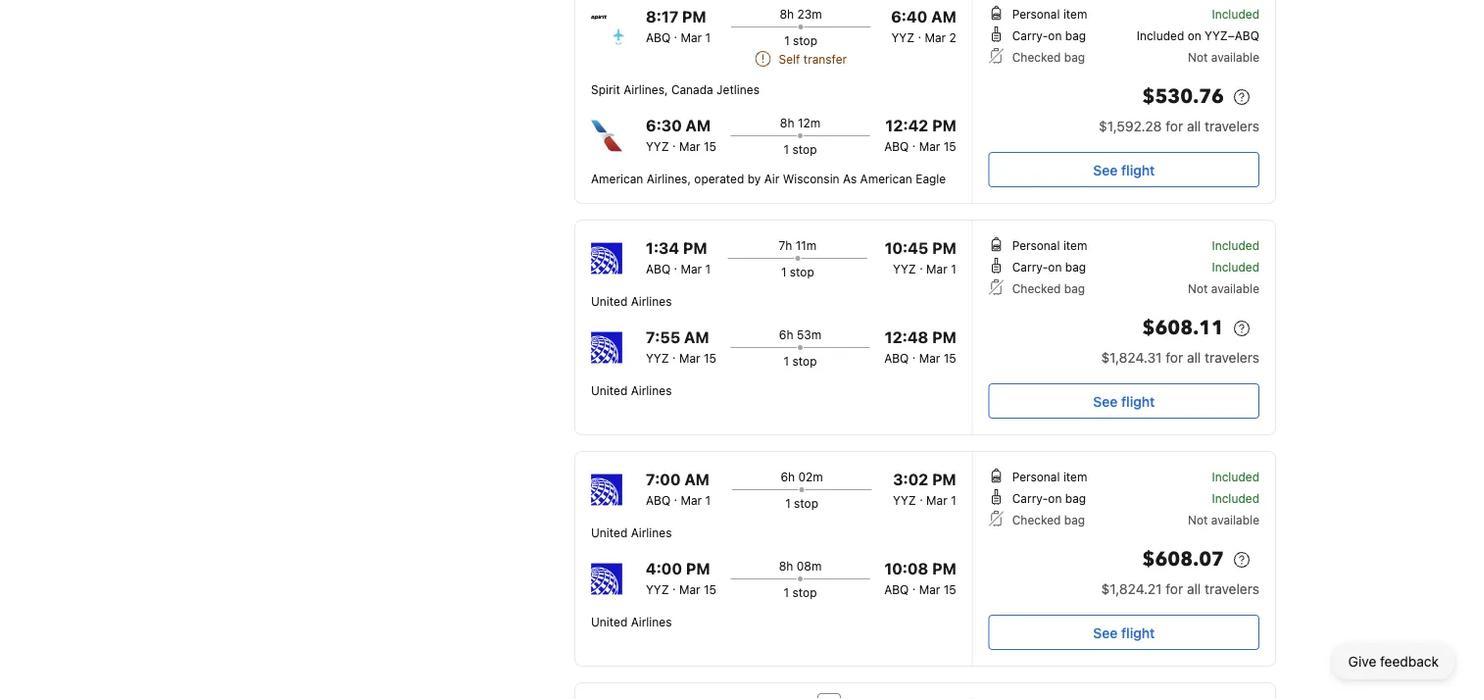 Task type: locate. For each thing, give the bounding box(es) containing it.
mar for 3:02
[[927, 493, 948, 507]]

1 vertical spatial checked
[[1013, 281, 1061, 295]]

am inside 7:00 am abq . mar 1
[[685, 470, 710, 489]]

2 vertical spatial carry-on bag
[[1013, 491, 1087, 505]]

1 item from the top
[[1064, 7, 1088, 21]]

abq inside '1:34 pm abq . mar 1'
[[646, 262, 671, 276]]

10:45
[[885, 239, 929, 257]]

see flight button down $1,592.28
[[989, 152, 1260, 187]]

1 available from the top
[[1212, 50, 1260, 64]]

3 personal from the top
[[1013, 470, 1060, 483]]

1 personal from the top
[[1013, 7, 1060, 21]]

6h
[[779, 328, 794, 341], [781, 470, 795, 483]]

1 checked bag from the top
[[1013, 50, 1086, 64]]

yyz down 6:40 on the right top of page
[[892, 30, 915, 44]]

not available for $608.11
[[1189, 281, 1260, 295]]

am for 6:30 am
[[686, 116, 711, 135]]

2 vertical spatial see flight button
[[989, 615, 1260, 650]]

not available for $530.76
[[1189, 50, 1260, 64]]

1 down 7h
[[781, 265, 787, 278]]

yyz down 7:55
[[646, 351, 669, 365]]

2 see flight button from the top
[[989, 383, 1260, 419]]

as
[[843, 172, 857, 185]]

3 not from the top
[[1189, 513, 1209, 527]]

15 for 12:48 pm
[[944, 351, 957, 365]]

2 personal item from the top
[[1013, 238, 1088, 252]]

8h 08m
[[779, 559, 822, 573]]

mar for 1:34
[[681, 262, 702, 276]]

see flight for $530.76
[[1094, 162, 1155, 178]]

mar inside 12:42 pm abq . mar 15
[[919, 139, 941, 153]]

1 up 7:55 am yyz . mar 15
[[706, 262, 711, 276]]

. down 8:17
[[674, 26, 678, 40]]

checked up $608.11 region
[[1013, 281, 1061, 295]]

15 inside 10:08 pm abq . mar 15
[[944, 582, 957, 596]]

travelers for $530.76
[[1205, 118, 1260, 134]]

mar inside 6:30 am yyz . mar 15
[[679, 139, 701, 153]]

2 vertical spatial not available
[[1189, 513, 1260, 527]]

1 see from the top
[[1094, 162, 1118, 178]]

3 see flight button from the top
[[989, 615, 1260, 650]]

3:02 pm yyz . mar 1
[[893, 470, 957, 507]]

mar inside 7:00 am abq . mar 1
[[681, 493, 702, 507]]

see flight
[[1094, 162, 1155, 178], [1094, 393, 1155, 409], [1094, 625, 1155, 641]]

1:34 pm abq . mar 1
[[646, 239, 711, 276]]

united
[[591, 294, 628, 308], [591, 383, 628, 397], [591, 526, 628, 539], [591, 615, 628, 629]]

8h
[[780, 7, 794, 21], [780, 116, 795, 129], [779, 559, 794, 573]]

mar inside 10:08 pm abq . mar 15
[[919, 582, 941, 596]]

flight down $1,824.21
[[1122, 625, 1155, 641]]

am right 6:30
[[686, 116, 711, 135]]

$1,824.21
[[1102, 581, 1162, 597]]

0 vertical spatial carry-on bag
[[1013, 28, 1087, 42]]

abq down 12:48
[[885, 351, 909, 365]]

1 vertical spatial carry-on bag
[[1013, 260, 1087, 274]]

for down "$608.07"
[[1166, 581, 1184, 597]]

on up $530.76 region
[[1049, 28, 1062, 42]]

am for 7:55 am
[[684, 328, 709, 347]]

. inside 7:55 am yyz . mar 15
[[673, 347, 676, 361]]

wisconsin
[[783, 172, 840, 185]]

airlines
[[624, 82, 665, 96], [631, 294, 672, 308], [631, 383, 672, 397], [631, 526, 672, 539], [631, 615, 672, 629]]

mar inside 8:17 pm abq . mar 1
[[681, 30, 702, 44]]

1:34
[[646, 239, 680, 257]]

2 united from the top
[[591, 383, 628, 397]]

2 vertical spatial personal
[[1013, 470, 1060, 483]]

all down '$530.76'
[[1187, 118, 1202, 134]]

flight down $1,592.28
[[1122, 162, 1155, 178]]

airlines right the spirit
[[624, 82, 665, 96]]

united airlines up 4:00
[[591, 526, 672, 539]]

mar for 4:00
[[679, 582, 701, 596]]

2 flight from the top
[[1122, 393, 1155, 409]]

pm for 1:34 pm
[[683, 239, 708, 257]]

mar down 6:30
[[679, 139, 701, 153]]

bag
[[1066, 28, 1087, 42], [1065, 50, 1086, 64], [1066, 260, 1087, 274], [1065, 281, 1086, 295], [1066, 491, 1087, 505], [1065, 513, 1086, 527]]

3 carry- from the top
[[1013, 491, 1049, 505]]

abq
[[646, 30, 671, 44], [885, 139, 909, 153], [646, 262, 671, 276], [885, 351, 909, 365], [646, 493, 671, 507], [885, 582, 909, 596]]

2 vertical spatial item
[[1064, 470, 1088, 483]]

checked up $530.76 region
[[1013, 50, 1061, 64]]

2 not from the top
[[1189, 281, 1209, 295]]

yyz down 4:00
[[646, 582, 669, 596]]

on up $608.07 region
[[1049, 491, 1062, 505]]

carry- for $608.11
[[1013, 260, 1049, 274]]

mar for 12:48
[[919, 351, 941, 365]]

pm right 4:00
[[686, 559, 710, 578]]

checked bag
[[1013, 50, 1086, 64], [1013, 281, 1086, 295], [1013, 513, 1086, 527]]

2 vertical spatial not
[[1189, 513, 1209, 527]]

checked bag for $530.76
[[1013, 50, 1086, 64]]

yyz down the 10:45
[[893, 262, 917, 276]]

1 stop
[[785, 33, 818, 47], [784, 142, 817, 156], [781, 265, 815, 278], [784, 354, 817, 368], [786, 496, 819, 510], [784, 585, 817, 599]]

for down $608.11
[[1166, 350, 1184, 366]]

1 inside 10:45 pm yyz . mar 1
[[951, 262, 957, 276]]

. for 7:55
[[673, 347, 676, 361]]

1
[[706, 30, 711, 44], [785, 33, 790, 47], [784, 142, 790, 156], [706, 262, 711, 276], [951, 262, 957, 276], [781, 265, 787, 278], [784, 354, 790, 368], [706, 493, 711, 507], [951, 493, 957, 507], [786, 496, 791, 510], [784, 585, 790, 599]]

0 vertical spatial 6h
[[779, 328, 794, 341]]

item
[[1064, 7, 1088, 21], [1064, 238, 1088, 252], [1064, 470, 1088, 483]]

mar inside 3:02 pm yyz . mar 1
[[927, 493, 948, 507]]

1 vertical spatial not
[[1189, 281, 1209, 295]]

stop for 3:02 pm
[[794, 496, 819, 510]]

2 vertical spatial carry-
[[1013, 491, 1049, 505]]

. down 12:48
[[913, 347, 916, 361]]

3 flight from the top
[[1122, 625, 1155, 641]]

yyz for 7:55 am
[[646, 351, 669, 365]]

on
[[1049, 28, 1062, 42], [1188, 28, 1202, 42], [1049, 260, 1062, 274], [1049, 491, 1062, 505]]

pm inside 4:00 pm yyz . mar 15
[[686, 559, 710, 578]]

. inside '1:34 pm abq . mar 1'
[[674, 258, 678, 272]]

pm right 12:48
[[933, 328, 957, 347]]

0 vertical spatial checked
[[1013, 50, 1061, 64]]

pm right 3:02
[[933, 470, 957, 489]]

1 inside 8:17 pm abq . mar 1
[[706, 30, 711, 44]]

1 vertical spatial see
[[1094, 393, 1118, 409]]

6h left 53m
[[779, 328, 794, 341]]

2 see flight from the top
[[1094, 393, 1155, 409]]

not available up $608.11
[[1189, 281, 1260, 295]]

abq inside 7:00 am abq . mar 1
[[646, 493, 671, 507]]

pm right 8:17
[[682, 7, 707, 26]]

pm for 12:42 pm
[[933, 116, 957, 135]]

yyz down 3:02
[[893, 493, 917, 507]]

10:08 pm abq . mar 15
[[885, 559, 957, 596]]

2 vertical spatial travelers
[[1205, 581, 1260, 597]]

available for $608.07
[[1212, 513, 1260, 527]]

abq inside 10:08 pm abq . mar 15
[[885, 582, 909, 596]]

2 vertical spatial checked bag
[[1013, 513, 1086, 527]]

15 inside 12:42 pm abq . mar 15
[[944, 139, 957, 153]]

12:48
[[885, 328, 929, 347]]

2 vertical spatial available
[[1212, 513, 1260, 527]]

8h 12m
[[780, 116, 821, 129]]

1 vertical spatial checked bag
[[1013, 281, 1086, 295]]

for for $608.07
[[1166, 581, 1184, 597]]

2 vertical spatial for
[[1166, 581, 1184, 597]]

1 vertical spatial travelers
[[1205, 350, 1260, 366]]

see
[[1094, 162, 1118, 178], [1094, 393, 1118, 409], [1094, 625, 1118, 641]]

yyz down 6:30
[[646, 139, 669, 153]]

yyz inside 4:00 pm yyz . mar 15
[[646, 582, 669, 596]]

0 vertical spatial flight
[[1122, 162, 1155, 178]]

american airlines, operated by air wisconsin as american eagle
[[591, 172, 946, 185]]

mar
[[681, 30, 702, 44], [925, 30, 946, 44], [679, 139, 701, 153], [919, 139, 941, 153], [681, 262, 702, 276], [927, 262, 948, 276], [679, 351, 701, 365], [919, 351, 941, 365], [681, 493, 702, 507], [927, 493, 948, 507], [679, 582, 701, 596], [919, 582, 941, 596]]

1 all from the top
[[1187, 118, 1202, 134]]

pm for 3:02 pm
[[933, 470, 957, 489]]

3 see flight from the top
[[1094, 625, 1155, 641]]

abq inside 8:17 pm abq . mar 1
[[646, 30, 671, 44]]

2 personal from the top
[[1013, 238, 1060, 252]]

abq down 12:42
[[885, 139, 909, 153]]

1 see flight from the top
[[1094, 162, 1155, 178]]

2 for from the top
[[1166, 350, 1184, 366]]

1 not available from the top
[[1189, 50, 1260, 64]]

. inside 6:30 am yyz . mar 15
[[673, 135, 676, 149]]

not
[[1189, 50, 1209, 64], [1189, 281, 1209, 295], [1189, 513, 1209, 527]]

personal
[[1013, 7, 1060, 21], [1013, 238, 1060, 252], [1013, 470, 1060, 483]]

not down included on yyz–abq
[[1189, 50, 1209, 64]]

am
[[932, 7, 957, 26], [686, 116, 711, 135], [684, 328, 709, 347], [685, 470, 710, 489]]

. down 1:34 on the top of the page
[[674, 258, 678, 272]]

mar down '7:00'
[[681, 493, 702, 507]]

airlines,
[[647, 172, 691, 185]]

american
[[591, 172, 644, 185], [861, 172, 913, 185]]

all for $608.07
[[1187, 581, 1202, 597]]

. for 1:34
[[674, 258, 678, 272]]

1 vertical spatial see flight button
[[989, 383, 1260, 419]]

pm
[[682, 7, 707, 26], [933, 116, 957, 135], [683, 239, 708, 257], [933, 239, 957, 257], [933, 328, 957, 347], [933, 470, 957, 489], [686, 559, 710, 578], [933, 559, 957, 578]]

see flight down $1,824.31
[[1094, 393, 1155, 409]]

0 vertical spatial all
[[1187, 118, 1202, 134]]

available up "$608.07"
[[1212, 513, 1260, 527]]

1 inside 3:02 pm yyz . mar 1
[[951, 493, 957, 507]]

2 checked bag from the top
[[1013, 281, 1086, 295]]

3 checked bag from the top
[[1013, 513, 1086, 527]]

3 carry-on bag from the top
[[1013, 491, 1087, 505]]

american left airlines,
[[591, 172, 644, 185]]

. inside 6:40 am yyz . mar 2
[[918, 26, 922, 40]]

6:30 am yyz . mar 15
[[646, 116, 717, 153]]

airlines down 7:55 am yyz . mar 15
[[631, 383, 672, 397]]

. down 6:40 on the right top of page
[[918, 26, 922, 40]]

pm inside 8:17 pm abq . mar 1
[[682, 7, 707, 26]]

1 checked from the top
[[1013, 50, 1061, 64]]

. for 12:42
[[913, 135, 916, 149]]

not available up "$608.07"
[[1189, 513, 1260, 527]]

10:45 pm yyz . mar 1
[[885, 239, 957, 276]]

american right as
[[861, 172, 913, 185]]

$530.76 region
[[989, 81, 1260, 117]]

see for $530.76
[[1094, 162, 1118, 178]]

1 vertical spatial 6h
[[781, 470, 795, 483]]

1 vertical spatial all
[[1187, 350, 1202, 366]]

4:00
[[646, 559, 682, 578]]

personal for $608.07
[[1013, 470, 1060, 483]]

self
[[779, 52, 801, 66]]

1 down '6h 53m'
[[784, 354, 790, 368]]

checked bag up $608.07 region
[[1013, 513, 1086, 527]]

flight for $530.76
[[1122, 162, 1155, 178]]

mar for 8:17
[[681, 30, 702, 44]]

pm right the 10:45
[[933, 239, 957, 257]]

available
[[1212, 50, 1260, 64], [1212, 281, 1260, 295], [1212, 513, 1260, 527]]

0 vertical spatial personal item
[[1013, 7, 1088, 21]]

am inside 6:40 am yyz . mar 2
[[932, 7, 957, 26]]

united airlines up 7:55
[[591, 294, 672, 308]]

0 horizontal spatial american
[[591, 172, 644, 185]]

15 for 6:30 am
[[704, 139, 717, 153]]

1 for from the top
[[1166, 118, 1184, 134]]

not available
[[1189, 50, 1260, 64], [1189, 281, 1260, 295], [1189, 513, 1260, 527]]

1 not from the top
[[1189, 50, 1209, 64]]

. down '7:00'
[[674, 489, 678, 503]]

1 vertical spatial see flight
[[1094, 393, 1155, 409]]

mar left 2
[[925, 30, 946, 44]]

all for $530.76
[[1187, 118, 1202, 134]]

1 vertical spatial not available
[[1189, 281, 1260, 295]]

abq down 1:34 on the top of the page
[[646, 262, 671, 276]]

0 vertical spatial 8h
[[780, 7, 794, 21]]

3 checked from the top
[[1013, 513, 1061, 527]]

mar down 3:02
[[927, 493, 948, 507]]

see flight button down $1,824.31
[[989, 383, 1260, 419]]

flight
[[1122, 162, 1155, 178], [1122, 393, 1155, 409], [1122, 625, 1155, 641]]

1 horizontal spatial american
[[861, 172, 913, 185]]

for down '$530.76'
[[1166, 118, 1184, 134]]

carry-
[[1013, 28, 1049, 42], [1013, 260, 1049, 274], [1013, 491, 1049, 505]]

pm inside 10:45 pm yyz . mar 1
[[933, 239, 957, 257]]

1 stop down 8h 08m
[[784, 585, 817, 599]]

. inside 3:02 pm yyz . mar 1
[[920, 489, 923, 503]]

all
[[1187, 118, 1202, 134], [1187, 350, 1202, 366], [1187, 581, 1202, 597]]

1 inside '1:34 pm abq . mar 1'
[[706, 262, 711, 276]]

02m
[[799, 470, 823, 483]]

item for $608.07
[[1064, 470, 1088, 483]]

1 vertical spatial flight
[[1122, 393, 1155, 409]]

checked up $608.07 region
[[1013, 513, 1061, 527]]

mar inside 7:55 am yyz . mar 15
[[679, 351, 701, 365]]

mar inside 4:00 pm yyz . mar 15
[[679, 582, 701, 596]]

mar inside 12:48 pm abq . mar 15
[[919, 351, 941, 365]]

8h for 8:17 pm
[[780, 7, 794, 21]]

2 available from the top
[[1212, 281, 1260, 295]]

abq down '7:00'
[[646, 493, 671, 507]]

2 travelers from the top
[[1205, 350, 1260, 366]]

3 all from the top
[[1187, 581, 1202, 597]]

4:00 pm yyz . mar 15
[[646, 559, 717, 596]]

. for 10:45
[[920, 258, 923, 272]]

mar inside '1:34 pm abq . mar 1'
[[681, 262, 702, 276]]

item for $608.11
[[1064, 238, 1088, 252]]

1 stop down '6h 53m'
[[784, 354, 817, 368]]

all down "$608.07"
[[1187, 581, 1202, 597]]

am inside 6:30 am yyz . mar 15
[[686, 116, 711, 135]]

united airlines down 7:55
[[591, 383, 672, 397]]

stop down 8h 08m
[[793, 585, 817, 599]]

1 stop for 12:48
[[784, 354, 817, 368]]

15 inside 7:55 am yyz . mar 15
[[704, 351, 717, 365]]

2 vertical spatial flight
[[1122, 625, 1155, 641]]

stop
[[793, 33, 818, 47], [793, 142, 817, 156], [790, 265, 815, 278], [793, 354, 817, 368], [794, 496, 819, 510], [793, 585, 817, 599]]

yyz
[[892, 30, 915, 44], [646, 139, 669, 153], [893, 262, 917, 276], [646, 351, 669, 365], [893, 493, 917, 507], [646, 582, 669, 596]]

canada
[[672, 82, 714, 96]]

2 vertical spatial all
[[1187, 581, 1202, 597]]

carry-on bag for $608.11
[[1013, 260, 1087, 274]]

abq for 12:48 pm
[[885, 351, 909, 365]]

pm right 12:42
[[933, 116, 957, 135]]

3 for from the top
[[1166, 581, 1184, 597]]

mar inside 10:45 pm yyz . mar 1
[[927, 262, 948, 276]]

2 not available from the top
[[1189, 281, 1260, 295]]

0 vertical spatial not
[[1189, 50, 1209, 64]]

mar inside 6:40 am yyz . mar 2
[[925, 30, 946, 44]]

1 vertical spatial 8h
[[780, 116, 795, 129]]

mar for 12:42
[[919, 139, 941, 153]]

0 vertical spatial personal
[[1013, 7, 1060, 21]]

not available down yyz–abq
[[1189, 50, 1260, 64]]

12:42 pm abq . mar 15
[[885, 116, 957, 153]]

. inside 10:45 pm yyz . mar 1
[[920, 258, 923, 272]]

abq inside 12:42 pm abq . mar 15
[[885, 139, 909, 153]]

2 checked from the top
[[1013, 281, 1061, 295]]

am right '7:00'
[[685, 470, 710, 489]]

15
[[704, 139, 717, 153], [944, 139, 957, 153], [704, 351, 717, 365], [944, 351, 957, 365], [704, 582, 717, 596], [944, 582, 957, 596]]

. for 10:08
[[913, 579, 916, 592]]

15 for 7:55 am
[[704, 351, 717, 365]]

stop up self transfer
[[793, 33, 818, 47]]

pm inside 3:02 pm yyz . mar 1
[[933, 470, 957, 489]]

2 vertical spatial 8h
[[779, 559, 794, 573]]

0 vertical spatial travelers
[[1205, 118, 1260, 134]]

1 up 12:48 pm abq . mar 15 at the right of page
[[951, 262, 957, 276]]

6h 53m
[[779, 328, 822, 341]]

travelers for $608.11
[[1205, 350, 1260, 366]]

2 vertical spatial see flight
[[1094, 625, 1155, 641]]

. inside 7:00 am abq . mar 1
[[674, 489, 678, 503]]

0 vertical spatial item
[[1064, 7, 1088, 21]]

$608.11
[[1143, 315, 1225, 342]]

am for 7:00 am
[[685, 470, 710, 489]]

item for $530.76
[[1064, 7, 1088, 21]]

pm inside 10:08 pm abq . mar 15
[[933, 559, 957, 578]]

checked
[[1013, 50, 1061, 64], [1013, 281, 1061, 295], [1013, 513, 1061, 527]]

8:17 pm abq . mar 1
[[646, 7, 711, 44]]

. inside 8:17 pm abq . mar 1
[[674, 26, 678, 40]]

mar for 10:45
[[927, 262, 948, 276]]

pm inside '1:34 pm abq . mar 1'
[[683, 239, 708, 257]]

on for $608.07
[[1049, 491, 1062, 505]]

1 united airlines from the top
[[591, 294, 672, 308]]

15 inside 6:30 am yyz . mar 15
[[704, 139, 717, 153]]

. down 7:55
[[673, 347, 676, 361]]

1 united from the top
[[591, 294, 628, 308]]

1 vertical spatial available
[[1212, 281, 1260, 295]]

3 available from the top
[[1212, 513, 1260, 527]]

mar up 7:55 am yyz . mar 15
[[681, 262, 702, 276]]

abq inside 12:48 pm abq . mar 15
[[885, 351, 909, 365]]

0 vertical spatial available
[[1212, 50, 1260, 64]]

$608.07 region
[[989, 544, 1260, 580]]

1 stop down 7h 11m
[[781, 265, 815, 278]]

pm right 1:34 on the top of the page
[[683, 239, 708, 257]]

united airlines down 4:00
[[591, 615, 672, 629]]

see down $1,592.28
[[1094, 162, 1118, 178]]

0 vertical spatial checked bag
[[1013, 50, 1086, 64]]

0 vertical spatial see flight
[[1094, 162, 1155, 178]]

mar down 12:48
[[919, 351, 941, 365]]

stop down the 11m
[[790, 265, 815, 278]]

3 not available from the top
[[1189, 513, 1260, 527]]

see flight for $608.11
[[1094, 393, 1155, 409]]

eagle
[[916, 172, 946, 185]]

yyz inside 3:02 pm yyz . mar 1
[[893, 493, 917, 507]]

. down 6:30
[[673, 135, 676, 149]]

0 vertical spatial for
[[1166, 118, 1184, 134]]

1 stop for 10:08
[[784, 585, 817, 599]]

stop down '6h 53m'
[[793, 354, 817, 368]]

am up 2
[[932, 7, 957, 26]]

pm inside 12:48 pm abq . mar 15
[[933, 328, 957, 347]]

yyz inside 7:55 am yyz . mar 15
[[646, 351, 669, 365]]

1 vertical spatial personal item
[[1013, 238, 1088, 252]]

. inside 4:00 pm yyz . mar 15
[[673, 579, 676, 592]]

travelers down '$530.76'
[[1205, 118, 1260, 134]]

. inside 10:08 pm abq . mar 15
[[913, 579, 916, 592]]

1 travelers from the top
[[1205, 118, 1260, 134]]

on for $608.11
[[1049, 260, 1062, 274]]

.
[[674, 26, 678, 40], [918, 26, 922, 40], [673, 135, 676, 149], [913, 135, 916, 149], [674, 258, 678, 272], [920, 258, 923, 272], [673, 347, 676, 361], [913, 347, 916, 361], [674, 489, 678, 503], [920, 489, 923, 503], [673, 579, 676, 592], [913, 579, 916, 592]]

for for $530.76
[[1166, 118, 1184, 134]]

checked bag up $608.11 region
[[1013, 281, 1086, 295]]

2 american from the left
[[861, 172, 913, 185]]

by
[[748, 172, 761, 185]]

1 see flight button from the top
[[989, 152, 1260, 187]]

0 vertical spatial carry-
[[1013, 28, 1049, 42]]

2 carry- from the top
[[1013, 260, 1049, 274]]

. inside 12:42 pm abq . mar 15
[[913, 135, 916, 149]]

travelers down "$608.07"
[[1205, 581, 1260, 597]]

see flight button
[[989, 152, 1260, 187], [989, 383, 1260, 419], [989, 615, 1260, 650]]

3 travelers from the top
[[1205, 581, 1260, 597]]

2 see from the top
[[1094, 393, 1118, 409]]

$1,592.28 for all travelers
[[1099, 118, 1260, 134]]

1 down 6h 02m
[[786, 496, 791, 510]]

. down 4:00
[[673, 579, 676, 592]]

yyz inside 6:40 am yyz . mar 2
[[892, 30, 915, 44]]

1 vertical spatial for
[[1166, 350, 1184, 366]]

7:55
[[646, 328, 681, 347]]

$1,824.31
[[1102, 350, 1162, 366]]

1 flight from the top
[[1122, 162, 1155, 178]]

personal item for $530.76
[[1013, 7, 1088, 21]]

0 vertical spatial see
[[1094, 162, 1118, 178]]

yyz–abq
[[1205, 28, 1260, 42]]

personal for $608.11
[[1013, 238, 1060, 252]]

mar down 10:08
[[919, 582, 941, 596]]

yyz inside 6:30 am yyz . mar 15
[[646, 139, 669, 153]]

15 inside 12:48 pm abq . mar 15
[[944, 351, 957, 365]]

stop for 12:48 pm
[[793, 354, 817, 368]]

2 carry-on bag from the top
[[1013, 260, 1087, 274]]

0 vertical spatial see flight button
[[989, 152, 1260, 187]]

checked bag for $608.11
[[1013, 281, 1086, 295]]

yyz inside 10:45 pm yyz . mar 1
[[893, 262, 917, 276]]

abq down 8:17
[[646, 30, 671, 44]]

8h left 08m on the right bottom of page
[[779, 559, 794, 573]]

1 stop down 6h 02m
[[786, 496, 819, 510]]

. for 6:40
[[918, 26, 922, 40]]

4 united airlines from the top
[[591, 615, 672, 629]]

abq down 10:08
[[885, 582, 909, 596]]

carry-on bag
[[1013, 28, 1087, 42], [1013, 260, 1087, 274], [1013, 491, 1087, 505]]

pm inside 12:42 pm abq . mar 15
[[933, 116, 957, 135]]

carry-on bag for $608.07
[[1013, 491, 1087, 505]]

3 personal item from the top
[[1013, 470, 1088, 483]]

1 carry- from the top
[[1013, 28, 1049, 42]]

1 vertical spatial carry-
[[1013, 260, 1049, 274]]

6:40
[[891, 7, 928, 26]]

2 vertical spatial see
[[1094, 625, 1118, 641]]

0 vertical spatial not available
[[1189, 50, 1260, 64]]

mar down the 10:45
[[927, 262, 948, 276]]

2 vertical spatial personal item
[[1013, 470, 1088, 483]]

. inside 12:48 pm abq . mar 15
[[913, 347, 916, 361]]

. for 3:02
[[920, 489, 923, 503]]

mar down 12:42
[[919, 139, 941, 153]]

airlines up 4:00
[[631, 526, 672, 539]]

mar for 6:40
[[925, 30, 946, 44]]

2 vertical spatial checked
[[1013, 513, 1061, 527]]

7:00
[[646, 470, 681, 489]]

included
[[1212, 7, 1260, 21], [1137, 28, 1185, 42], [1212, 238, 1260, 252], [1212, 260, 1260, 274], [1212, 470, 1260, 483], [1212, 491, 1260, 505]]

1 up 4:00 pm yyz . mar 15
[[706, 493, 711, 507]]

15 inside 4:00 pm yyz . mar 15
[[704, 582, 717, 596]]

1 carry-on bag from the top
[[1013, 28, 1087, 42]]

pm right 10:08
[[933, 559, 957, 578]]

2 all from the top
[[1187, 350, 1202, 366]]

am right 7:55
[[684, 328, 709, 347]]

1 vertical spatial personal
[[1013, 238, 1060, 252]]

see down $1,824.21
[[1094, 625, 1118, 641]]

. down the 10:45
[[920, 258, 923, 272]]

6h left 02m
[[781, 470, 795, 483]]

give feedback button
[[1333, 644, 1455, 680]]

1 vertical spatial item
[[1064, 238, 1088, 252]]

1 personal item from the top
[[1013, 7, 1088, 21]]

2 item from the top
[[1064, 238, 1088, 252]]

mar up "canada"
[[681, 30, 702, 44]]

. for 7:00
[[674, 489, 678, 503]]

1 stop up self
[[785, 33, 818, 47]]

am inside 7:55 am yyz . mar 15
[[684, 328, 709, 347]]

see flight down $1,824.21
[[1094, 625, 1155, 641]]

3 see from the top
[[1094, 625, 1118, 641]]

3 item from the top
[[1064, 470, 1088, 483]]

yyz for 3:02 pm
[[893, 493, 917, 507]]



Task type: describe. For each thing, give the bounding box(es) containing it.
12:48 pm abq . mar 15
[[885, 328, 957, 365]]

air
[[765, 172, 780, 185]]

flight for $608.07
[[1122, 625, 1155, 641]]

carry- for $530.76
[[1013, 28, 1049, 42]]

3 united airlines from the top
[[591, 526, 672, 539]]

$1,824.21 for all travelers
[[1102, 581, 1260, 597]]

. for 8:17
[[674, 26, 678, 40]]

$530.76
[[1143, 83, 1225, 110]]

pm for 10:45 pm
[[933, 239, 957, 257]]

15 for 10:08 pm
[[944, 582, 957, 596]]

2 united airlines from the top
[[591, 383, 672, 397]]

8h 23m
[[780, 7, 822, 21]]

checked for $530.76
[[1013, 50, 1061, 64]]

spirit airlines , canada jetlines
[[591, 82, 760, 96]]

7h 11m
[[779, 238, 817, 252]]

23m
[[798, 7, 822, 21]]

see for $608.11
[[1094, 393, 1118, 409]]

1 stop for 10:45
[[781, 265, 815, 278]]

see flight button for $530.76
[[989, 152, 1260, 187]]

see for $608.07
[[1094, 625, 1118, 641]]

. for 6:30
[[673, 135, 676, 149]]

8h for 4:00 pm
[[779, 559, 794, 573]]

personal item for $608.07
[[1013, 470, 1088, 483]]

$608.07
[[1143, 546, 1225, 573]]

abq for 8:17 pm
[[646, 30, 671, 44]]

operated
[[695, 172, 745, 185]]

stop for 10:45 pm
[[790, 265, 815, 278]]

8:17
[[646, 7, 679, 26]]

carry- for $608.07
[[1013, 491, 1049, 505]]

6:40 am yyz . mar 2
[[891, 7, 957, 44]]

not for $530.76
[[1189, 50, 1209, 64]]

personal for $530.76
[[1013, 7, 1060, 21]]

stop for 10:08 pm
[[793, 585, 817, 599]]

jetlines
[[717, 82, 760, 96]]

not for $608.07
[[1189, 513, 1209, 527]]

airlines up 7:55
[[631, 294, 672, 308]]

included on yyz–abq
[[1137, 28, 1260, 42]]

11m
[[796, 238, 817, 252]]

1 stop for 6:40
[[785, 33, 818, 47]]

10:08
[[885, 559, 929, 578]]

travelers for $608.07
[[1205, 581, 1260, 597]]

1 up self
[[785, 33, 790, 47]]

see flight button for $608.07
[[989, 615, 1260, 650]]

see flight for $608.07
[[1094, 625, 1155, 641]]

7h
[[779, 238, 793, 252]]

1 down 8h 12m
[[784, 142, 790, 156]]

yyz for 6:30 am
[[646, 139, 669, 153]]

see flight button for $608.11
[[989, 383, 1260, 419]]

feedback
[[1381, 654, 1439, 670]]

08m
[[797, 559, 822, 573]]

1 down 8h 08m
[[784, 585, 790, 599]]

mar for 7:55
[[679, 351, 701, 365]]

pm for 10:08 pm
[[933, 559, 957, 578]]

3:02
[[893, 470, 929, 489]]

pm for 4:00 pm
[[686, 559, 710, 578]]

abq for 12:42 pm
[[885, 139, 909, 153]]

all for $608.11
[[1187, 350, 1202, 366]]

yyz for 4:00 pm
[[646, 582, 669, 596]]

transfer
[[804, 52, 847, 66]]

8h for 6:30 am
[[780, 116, 795, 129]]

mar for 10:08
[[919, 582, 941, 596]]

abq for 7:00 am
[[646, 493, 671, 507]]

4 united from the top
[[591, 615, 628, 629]]

on left yyz–abq
[[1188, 28, 1202, 42]]

6:30
[[646, 116, 682, 135]]

7:00 am abq . mar 1
[[646, 470, 711, 507]]

give
[[1349, 654, 1377, 670]]

,
[[665, 82, 668, 96]]

12m
[[798, 116, 821, 129]]

yyz for 6:40 am
[[892, 30, 915, 44]]

abq for 10:08 pm
[[885, 582, 909, 596]]

15 for 12:42 pm
[[944, 139, 957, 153]]

3 united from the top
[[591, 526, 628, 539]]

flight for $608.11
[[1122, 393, 1155, 409]]

pm for 12:48 pm
[[933, 328, 957, 347]]

1 american from the left
[[591, 172, 644, 185]]

not available for $608.07
[[1189, 513, 1260, 527]]

2
[[950, 30, 957, 44]]

personal item for $608.11
[[1013, 238, 1088, 252]]

self transfer
[[779, 52, 847, 66]]

available for $608.11
[[1212, 281, 1260, 295]]

7:55 am yyz . mar 15
[[646, 328, 717, 365]]

. for 12:48
[[913, 347, 916, 361]]

available for $530.76
[[1212, 50, 1260, 64]]

mar for 6:30
[[679, 139, 701, 153]]

pm for 8:17 pm
[[682, 7, 707, 26]]

abq for 1:34 pm
[[646, 262, 671, 276]]

. for 4:00
[[673, 579, 676, 592]]

checked for $608.11
[[1013, 281, 1061, 295]]

15 for 4:00 pm
[[704, 582, 717, 596]]

1 inside 7:00 am abq . mar 1
[[706, 493, 711, 507]]

1 stop for 3:02
[[786, 496, 819, 510]]

6h 02m
[[781, 470, 823, 483]]

not for $608.11
[[1189, 281, 1209, 295]]

53m
[[797, 328, 822, 341]]

6h for 7:55 am
[[779, 328, 794, 341]]

airlines down 4:00 pm yyz . mar 15
[[631, 615, 672, 629]]

am for 6:40 am
[[932, 7, 957, 26]]

carry-on bag for $530.76
[[1013, 28, 1087, 42]]

$1,592.28
[[1099, 118, 1162, 134]]

mar for 7:00
[[681, 493, 702, 507]]

stop for 12:42 pm
[[793, 142, 817, 156]]

$608.11 region
[[989, 313, 1260, 348]]

6h for 7:00 am
[[781, 470, 795, 483]]

$1,824.31 for all travelers
[[1102, 350, 1260, 366]]

12:42
[[886, 116, 929, 135]]

give feedback
[[1349, 654, 1439, 670]]

1 stop for 12:42
[[784, 142, 817, 156]]

spirit
[[591, 82, 621, 96]]

checked for $608.07
[[1013, 513, 1061, 527]]

stop for 6:40 am
[[793, 33, 818, 47]]

for for $608.11
[[1166, 350, 1184, 366]]

yyz for 10:45 pm
[[893, 262, 917, 276]]



Task type: vqa. For each thing, say whether or not it's contained in the screenshot.
stays
no



